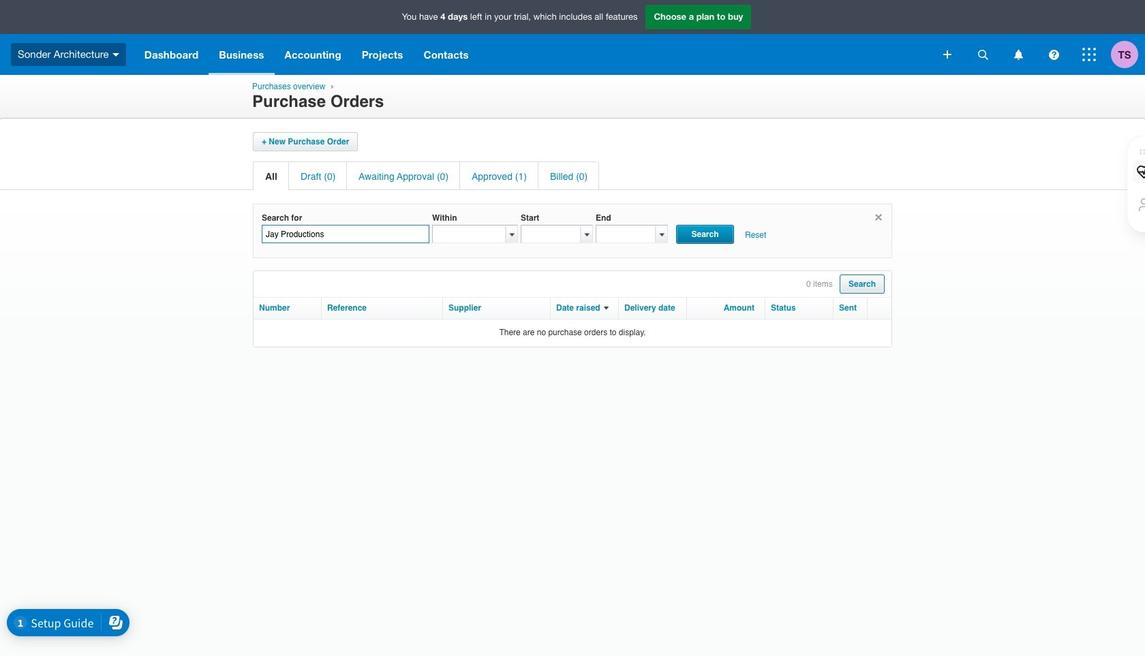 Task type: vqa. For each thing, say whether or not it's contained in the screenshot.
Number, Reference, Customer or Amount text field
yes



Task type: describe. For each thing, give the bounding box(es) containing it.
2 svg image from the left
[[1014, 49, 1023, 60]]

Number, Reference, Customer or Amount text field
[[262, 225, 429, 244]]



Task type: locate. For each thing, give the bounding box(es) containing it.
svg image
[[978, 49, 988, 60], [1014, 49, 1023, 60]]

None text field
[[432, 225, 506, 244], [521, 225, 581, 244], [596, 225, 656, 244], [432, 225, 506, 244], [521, 225, 581, 244], [596, 225, 656, 244]]

1 horizontal spatial svg image
[[1014, 49, 1023, 60]]

1 svg image from the left
[[978, 49, 988, 60]]

svg image
[[1082, 48, 1096, 61], [1049, 49, 1059, 60], [943, 50, 951, 59], [112, 53, 119, 56]]

banner
[[0, 0, 1145, 75]]

0 horizontal spatial svg image
[[978, 49, 988, 60]]



